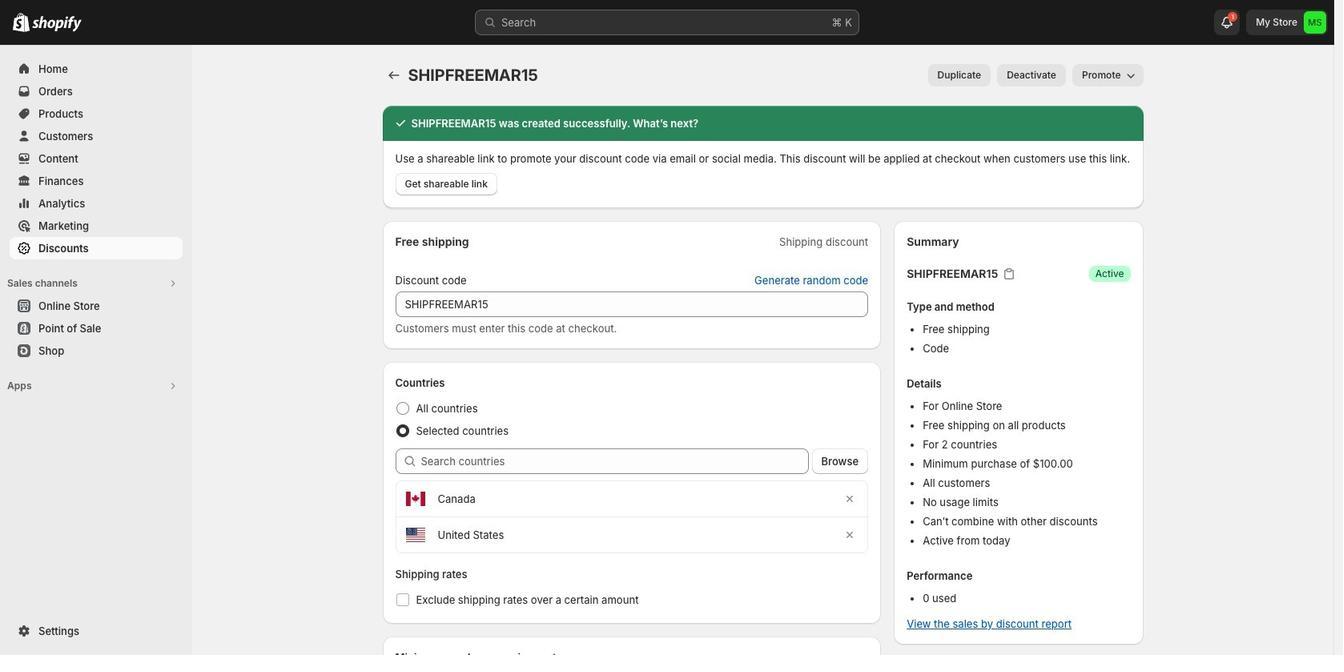 Task type: vqa. For each thing, say whether or not it's contained in the screenshot.
Customer overview
no



Task type: describe. For each thing, give the bounding box(es) containing it.
Search countries text field
[[421, 448, 808, 474]]

1 horizontal spatial shopify image
[[32, 16, 82, 32]]

my store image
[[1304, 11, 1326, 34]]



Task type: locate. For each thing, give the bounding box(es) containing it.
None text field
[[395, 292, 868, 317]]

0 horizontal spatial shopify image
[[13, 13, 30, 32]]

shopify image
[[13, 13, 30, 32], [32, 16, 82, 32]]



